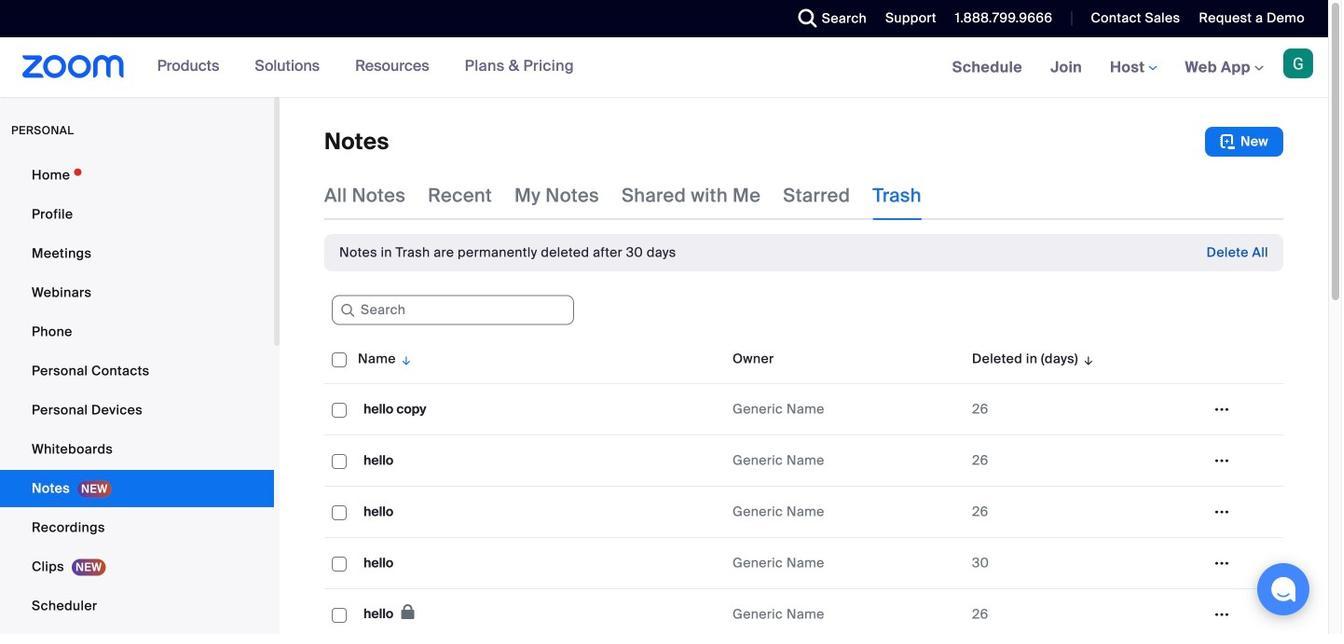 Task type: vqa. For each thing, say whether or not it's contained in the screenshot.
meetings navigation
yes



Task type: describe. For each thing, give the bounding box(es) containing it.
arrow down image
[[396, 348, 413, 370]]

open chat image
[[1271, 576, 1297, 602]]

2 more options for hello image from the top
[[1208, 504, 1237, 520]]

arrow down image
[[1079, 348, 1096, 370]]

meetings navigation
[[939, 37, 1329, 98]]

product information navigation
[[143, 37, 588, 97]]

2 more options for hello image from the top
[[1208, 606, 1237, 623]]

more options for hello copy image
[[1208, 401, 1237, 418]]

tabs of all notes page tab list
[[325, 172, 922, 220]]



Task type: locate. For each thing, give the bounding box(es) containing it.
1 more options for hello image from the top
[[1208, 452, 1237, 469]]

zoom logo image
[[22, 55, 125, 78]]

1 vertical spatial more options for hello image
[[1208, 504, 1237, 520]]

1 vertical spatial more options for hello image
[[1208, 606, 1237, 623]]

banner
[[0, 37, 1329, 98]]

more options for hello image
[[1208, 452, 1237, 469], [1208, 504, 1237, 520]]

Search text field
[[332, 295, 574, 325]]

1 more options for hello image from the top
[[1208, 555, 1237, 572]]

alert
[[339, 243, 677, 262]]

profile picture image
[[1284, 48, 1314, 78]]

more options for hello image
[[1208, 555, 1237, 572], [1208, 606, 1237, 623]]

personal menu menu
[[0, 157, 274, 634]]

0 vertical spatial more options for hello image
[[1208, 555, 1237, 572]]

0 vertical spatial more options for hello image
[[1208, 452, 1237, 469]]

application
[[325, 335, 1298, 634]]



